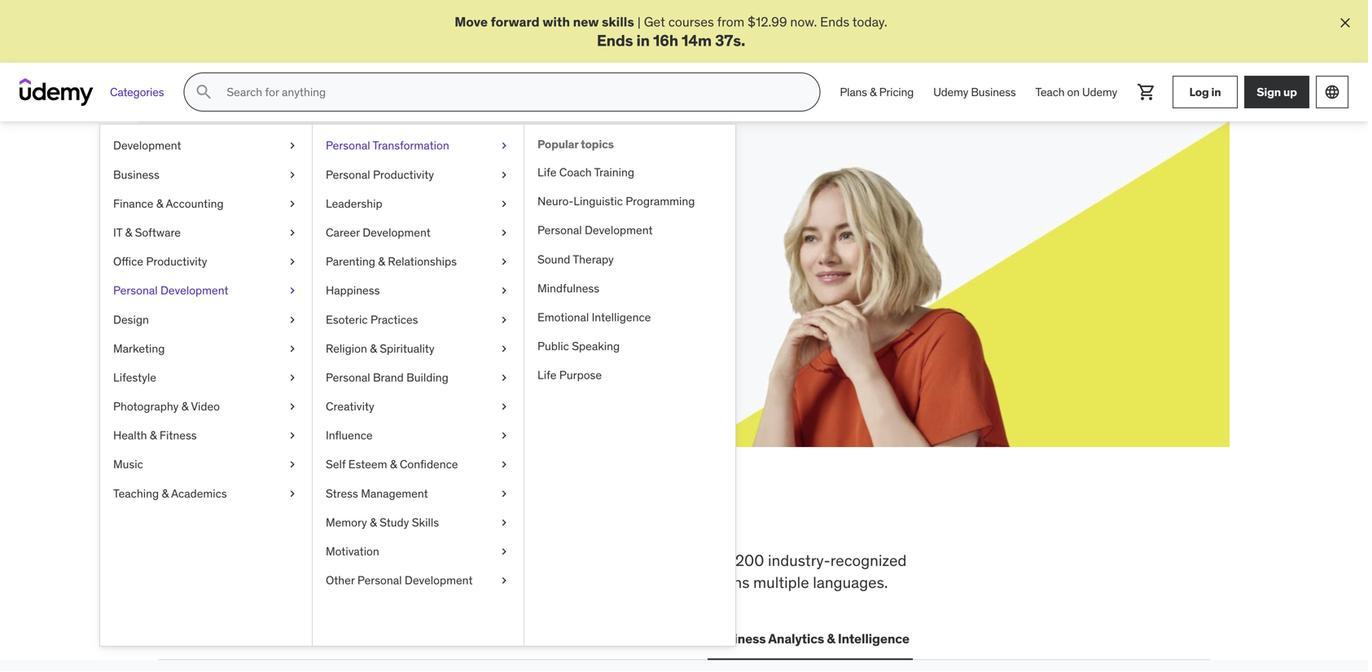 Task type: describe. For each thing, give the bounding box(es) containing it.
web development button
[[158, 619, 276, 658]]

mindfulness
[[537, 281, 599, 296]]

leadership for leadership button at the bottom of the page
[[408, 630, 476, 647]]

personal up personal productivity
[[326, 138, 370, 153]]

0 horizontal spatial in
[[513, 497, 544, 539]]

intelligence inside button
[[838, 630, 910, 647]]

other
[[326, 573, 355, 588]]

course
[[384, 233, 424, 249]]

xsmall image for lifestyle
[[286, 370, 299, 386]]

productivity for personal productivity
[[373, 167, 434, 182]]

linguistic
[[574, 194, 623, 209]]

communication button
[[591, 619, 694, 658]]

0 horizontal spatial personal development
[[113, 283, 228, 298]]

teaching & academics
[[113, 486, 227, 501]]

with inside skills for your future expand your potential with a course for as little as $12.99. sale ends today.
[[346, 233, 371, 249]]

development down technical
[[405, 573, 473, 588]]

in inside move forward with new skills | get courses from $12.99 now. ends today. ends in 16h 14m 37s .
[[636, 30, 650, 50]]

recognized
[[830, 551, 907, 570]]

xsmall image for design
[[286, 312, 299, 328]]

& right esteem
[[390, 457, 397, 472]]

business for business
[[113, 167, 159, 182]]

software
[[135, 225, 181, 240]]

career development link
[[313, 218, 524, 247]]

& for religion & spirituality
[[370, 341, 377, 356]]

business analytics & intelligence
[[711, 630, 910, 647]]

life for life coach training
[[537, 165, 557, 180]]

self
[[326, 457, 346, 472]]

1 horizontal spatial ends
[[820, 13, 850, 30]]

therapy
[[573, 252, 614, 267]]

xsmall image for career development
[[498, 225, 511, 241]]

communication
[[595, 630, 691, 647]]

leadership button
[[405, 619, 479, 658]]

parenting & relationships
[[326, 254, 457, 269]]

xsmall image for self esteem & confidence
[[498, 457, 511, 473]]

xsmall image for creativity
[[498, 399, 511, 415]]

leadership for leadership "link"
[[326, 196, 382, 211]]

esoteric
[[326, 312, 368, 327]]

plans & pricing link
[[830, 73, 924, 112]]

xsmall image for photography & video
[[286, 399, 299, 415]]

skills inside skills for your future expand your potential with a course for as little as $12.99. sale ends today.
[[217, 192, 290, 226]]

over
[[702, 551, 732, 570]]

it & software link
[[100, 218, 312, 247]]

popular topics
[[537, 137, 614, 152]]

fitness
[[160, 428, 197, 443]]

supports
[[337, 572, 398, 592]]

xsmall image for personal transformation
[[498, 138, 511, 154]]

sign
[[1257, 85, 1281, 99]]

Search for anything text field
[[223, 78, 800, 106]]

topics,
[[470, 551, 516, 570]]

influence
[[326, 428, 373, 443]]

it & software
[[113, 225, 181, 240]]

parenting
[[326, 254, 375, 269]]

photography & video
[[113, 399, 220, 414]]

parenting & relationships link
[[313, 247, 524, 276]]

data
[[495, 630, 524, 647]]

& for finance & accounting
[[156, 196, 163, 211]]

2 as from the left
[[491, 233, 504, 249]]

xsmall image for business
[[286, 167, 299, 183]]

accounting
[[166, 196, 224, 211]]

move forward with new skills | get courses from $12.99 now. ends today. ends in 16h 14m 37s .
[[455, 13, 887, 50]]

it certifications button
[[289, 619, 392, 658]]

covering
[[158, 551, 220, 570]]

neuro-linguistic programming link
[[524, 187, 735, 216]]

xsmall image for motivation
[[498, 544, 511, 560]]

productivity for office productivity
[[146, 254, 207, 269]]

$12.99.
[[217, 251, 259, 268]]

sale
[[262, 251, 287, 268]]

for for your
[[427, 233, 443, 249]]

personal brand building link
[[313, 363, 524, 392]]

.
[[741, 30, 745, 50]]

spans
[[709, 572, 750, 592]]

xsmall image for personal development
[[286, 283, 299, 299]]

sound
[[537, 252, 570, 267]]

0 horizontal spatial your
[[264, 233, 289, 249]]

business analytics & intelligence button
[[708, 619, 913, 658]]

expand
[[217, 233, 260, 249]]

xsmall image for personal brand building
[[498, 370, 511, 386]]

log
[[1189, 85, 1209, 99]]

photography
[[113, 399, 179, 414]]

data science
[[495, 630, 575, 647]]

motivation
[[326, 544, 379, 559]]

16h 14m 37s
[[653, 30, 741, 50]]

neuro-linguistic programming
[[537, 194, 695, 209]]

personal transformation link
[[313, 131, 524, 160]]

analytics
[[768, 630, 824, 647]]

1 udemy from the left
[[933, 85, 968, 99]]

practices
[[370, 312, 418, 327]]

technical
[[404, 551, 467, 570]]

submit search image
[[194, 82, 214, 102]]

xsmall image for office productivity
[[286, 254, 299, 270]]

personal productivity link
[[313, 160, 524, 189]]

memory
[[326, 515, 367, 530]]

up
[[1283, 85, 1297, 99]]

influence link
[[313, 421, 524, 450]]

xsmall image for development
[[286, 138, 299, 154]]

close image
[[1337, 15, 1354, 31]]

science
[[527, 630, 575, 647]]

memory & study skills link
[[313, 508, 524, 537]]

from
[[717, 13, 744, 30]]

development inside 'link'
[[113, 138, 181, 153]]

study
[[380, 515, 409, 530]]

personal development inside personal transformation element
[[537, 223, 653, 238]]

web
[[161, 630, 189, 647]]

health
[[113, 428, 147, 443]]

log in
[[1189, 85, 1221, 99]]

categories
[[110, 85, 164, 99]]

personal down "to" in the bottom of the page
[[357, 573, 402, 588]]

data science button
[[492, 619, 578, 658]]

creativity link
[[313, 392, 524, 421]]

emotional
[[537, 310, 589, 324]]

& for teaching & academics
[[162, 486, 169, 501]]

xsmall image for teaching & academics
[[286, 486, 299, 502]]

programming
[[626, 194, 695, 209]]

development up parenting & relationships
[[363, 225, 431, 240]]

personal transformation element
[[524, 125, 735, 646]]

it for it & software
[[113, 225, 122, 240]]

intelligence inside personal transformation element
[[592, 310, 651, 324]]

personal down personal transformation at the top left
[[326, 167, 370, 182]]

& for health & fitness
[[150, 428, 157, 443]]

personal down religion
[[326, 370, 370, 385]]

place
[[615, 497, 700, 539]]

confidence
[[400, 457, 458, 472]]

little
[[462, 233, 488, 249]]

& inside button
[[827, 630, 835, 647]]

prep
[[587, 551, 619, 570]]

neuro-
[[537, 194, 574, 209]]

& for it & software
[[125, 225, 132, 240]]

teach
[[1035, 85, 1065, 99]]

business for business analytics & intelligence
[[711, 630, 766, 647]]

life for life purpose
[[537, 368, 557, 382]]



Task type: locate. For each thing, give the bounding box(es) containing it.
& for photography & video
[[181, 399, 188, 414]]

1 vertical spatial productivity
[[146, 254, 207, 269]]

office productivity link
[[100, 247, 312, 276]]

emotional intelligence link
[[524, 303, 735, 332]]

skills inside covering critical workplace skills to technical topics, including prep content for over 200 industry-recognized certifications, our catalog supports well-rounded professional development and spans multiple languages.
[[349, 551, 383, 570]]

in right log
[[1211, 85, 1221, 99]]

& right plans
[[870, 85, 877, 99]]

xsmall image inside lifestyle link
[[286, 370, 299, 386]]

it up "office"
[[113, 225, 122, 240]]

1 horizontal spatial personal development link
[[524, 216, 735, 245]]

1 horizontal spatial in
[[636, 30, 650, 50]]

0 vertical spatial it
[[113, 225, 122, 240]]

life inside "life purpose" link
[[537, 368, 557, 382]]

xsmall image inside design link
[[286, 312, 299, 328]]

xsmall image for influence
[[498, 428, 511, 444]]

2 vertical spatial skills
[[349, 551, 383, 570]]

it left certifications
[[292, 630, 303, 647]]

it for it certifications
[[292, 630, 303, 647]]

self esteem & confidence
[[326, 457, 458, 472]]

for inside covering critical workplace skills to technical topics, including prep content for over 200 industry-recognized certifications, our catalog supports well-rounded professional development and spans multiple languages.
[[679, 551, 698, 570]]

leadership inside "link"
[[326, 196, 382, 211]]

1 vertical spatial personal development
[[113, 283, 228, 298]]

& for plans & pricing
[[870, 85, 877, 99]]

xsmall image inside creativity link
[[498, 399, 511, 415]]

shopping cart with 0 items image
[[1137, 82, 1156, 102]]

topics
[[581, 137, 614, 152]]

finance & accounting link
[[100, 189, 312, 218]]

finance & accounting
[[113, 196, 224, 211]]

2 vertical spatial in
[[513, 497, 544, 539]]

courses
[[668, 13, 714, 30]]

building
[[406, 370, 449, 385]]

xsmall image inside teaching & academics link
[[286, 486, 299, 502]]

xsmall image
[[286, 138, 299, 154], [286, 225, 299, 241], [498, 225, 511, 241], [286, 283, 299, 299], [498, 283, 511, 299], [498, 312, 511, 328], [498, 341, 511, 357], [286, 370, 299, 386], [498, 399, 511, 415], [286, 457, 299, 473], [498, 457, 511, 473], [498, 544, 511, 560]]

life coach training
[[537, 165, 634, 180]]

xsmall image inside influence link
[[498, 428, 511, 444]]

productivity down the software
[[146, 254, 207, 269]]

leadership inside button
[[408, 630, 476, 647]]

2 vertical spatial business
[[711, 630, 766, 647]]

plans
[[840, 85, 867, 99]]

sound therapy
[[537, 252, 614, 267]]

choose a language image
[[1324, 84, 1340, 100]]

skills left the |
[[602, 13, 634, 30]]

0 vertical spatial productivity
[[373, 167, 434, 182]]

1 vertical spatial personal development link
[[100, 276, 312, 305]]

with inside move forward with new skills | get courses from $12.99 now. ends today. ends in 16h 14m 37s .
[[543, 13, 570, 30]]

0 horizontal spatial intelligence
[[592, 310, 651, 324]]

skills up expand
[[217, 192, 290, 226]]

teaching
[[113, 486, 159, 501]]

it
[[113, 225, 122, 240], [292, 630, 303, 647]]

xsmall image for other personal development
[[498, 573, 511, 589]]

1 vertical spatial for
[[427, 233, 443, 249]]

personal development link down neuro-linguistic programming at the top of page
[[524, 216, 735, 245]]

productivity inside personal productivity link
[[373, 167, 434, 182]]

the
[[212, 497, 264, 539]]

with left new
[[543, 13, 570, 30]]

0 vertical spatial skills
[[602, 13, 634, 30]]

today. inside move forward with new skills | get courses from $12.99 now. ends today. ends in 16h 14m 37s .
[[852, 13, 887, 30]]

udemy business link
[[924, 73, 1026, 112]]

development
[[585, 572, 675, 592]]

xsmall image inside leadership "link"
[[498, 196, 511, 212]]

religion & spirituality
[[326, 341, 435, 356]]

business down spans
[[711, 630, 766, 647]]

career
[[326, 225, 360, 240]]

xsmall image inside it & software link
[[286, 225, 299, 241]]

a
[[374, 233, 381, 249]]

design
[[113, 312, 149, 327]]

for up and
[[679, 551, 698, 570]]

xsmall image inside personal transformation link
[[498, 138, 511, 154]]

udemy image
[[20, 78, 94, 106]]

0 vertical spatial life
[[537, 165, 557, 180]]

0 vertical spatial personal development
[[537, 223, 653, 238]]

business inside button
[[711, 630, 766, 647]]

& right analytics
[[827, 630, 835, 647]]

personal development up therapy
[[537, 223, 653, 238]]

1 vertical spatial skills
[[412, 515, 439, 530]]

1 horizontal spatial your
[[337, 192, 396, 226]]

udemy business
[[933, 85, 1016, 99]]

& right teaching
[[162, 486, 169, 501]]

0 horizontal spatial ends
[[597, 30, 633, 50]]

1 as from the left
[[446, 233, 459, 249]]

1 vertical spatial business
[[113, 167, 159, 182]]

1 horizontal spatial productivity
[[373, 167, 434, 182]]

1 vertical spatial intelligence
[[838, 630, 910, 647]]

xsmall image inside office productivity link
[[286, 254, 299, 270]]

xsmall image inside motivation link
[[498, 544, 511, 560]]

udemy right on at the top right
[[1082, 85, 1117, 99]]

rounded
[[435, 572, 493, 592]]

1 vertical spatial your
[[264, 233, 289, 249]]

1 vertical spatial in
[[1211, 85, 1221, 99]]

1 life from the top
[[537, 165, 557, 180]]

get
[[644, 13, 665, 30]]

1 horizontal spatial for
[[427, 233, 443, 249]]

now.
[[790, 13, 817, 30]]

xsmall image inside esoteric practices link
[[498, 312, 511, 328]]

0 vertical spatial leadership
[[326, 196, 382, 211]]

0 horizontal spatial for
[[294, 192, 333, 226]]

transformation
[[373, 138, 449, 153]]

xsmall image inside personal brand building link
[[498, 370, 511, 386]]

it inside button
[[292, 630, 303, 647]]

xsmall image inside parenting & relationships link
[[498, 254, 511, 270]]

xsmall image for finance & accounting
[[286, 196, 299, 212]]

leadership down rounded
[[408, 630, 476, 647]]

& up "office"
[[125, 225, 132, 240]]

development down office productivity link
[[160, 283, 228, 298]]

xsmall image for esoteric practices
[[498, 312, 511, 328]]

for up relationships
[[427, 233, 443, 249]]

1 vertical spatial it
[[292, 630, 303, 647]]

business left teach
[[971, 85, 1016, 99]]

life coach training link
[[524, 158, 735, 187]]

xsmall image for personal productivity
[[498, 167, 511, 183]]

xsmall image inside health & fitness link
[[286, 428, 299, 444]]

for for workplace
[[679, 551, 698, 570]]

as left little
[[446, 233, 459, 249]]

pricing
[[879, 85, 914, 99]]

intelligence down mindfulness link
[[592, 310, 651, 324]]

productivity
[[373, 167, 434, 182], [146, 254, 207, 269]]

0 vertical spatial skills
[[217, 192, 290, 226]]

your up sale
[[264, 233, 289, 249]]

music link
[[100, 450, 312, 479]]

xsmall image
[[498, 138, 511, 154], [286, 167, 299, 183], [498, 167, 511, 183], [286, 196, 299, 212], [498, 196, 511, 212], [286, 254, 299, 270], [498, 254, 511, 270], [286, 312, 299, 328], [286, 341, 299, 357], [498, 370, 511, 386], [286, 399, 299, 415], [286, 428, 299, 444], [498, 428, 511, 444], [286, 486, 299, 502], [498, 486, 511, 502], [498, 515, 511, 531], [498, 573, 511, 589]]

other personal development
[[326, 573, 473, 588]]

1 horizontal spatial intelligence
[[838, 630, 910, 647]]

ends right now.
[[820, 13, 850, 30]]

xsmall image inside development 'link'
[[286, 138, 299, 154]]

today.
[[852, 13, 887, 30], [322, 251, 357, 268]]

mindfulness link
[[524, 274, 735, 303]]

xsmall image inside finance & accounting link
[[286, 196, 299, 212]]

your
[[337, 192, 396, 226], [264, 233, 289, 249]]

speaking
[[572, 339, 620, 353]]

leadership
[[326, 196, 382, 211], [408, 630, 476, 647]]

skills up supports
[[349, 551, 383, 570]]

productivity inside office productivity link
[[146, 254, 207, 269]]

career development
[[326, 225, 431, 240]]

esoteric practices link
[[313, 305, 524, 334]]

2 life from the top
[[537, 368, 557, 382]]

public speaking
[[537, 339, 620, 353]]

xsmall image inside memory & study skills link
[[498, 515, 511, 531]]

in
[[636, 30, 650, 50], [1211, 85, 1221, 99], [513, 497, 544, 539]]

workplace
[[274, 551, 345, 570]]

teach on udemy link
[[1026, 73, 1127, 112]]

1 horizontal spatial with
[[543, 13, 570, 30]]

0 horizontal spatial leadership
[[326, 196, 382, 211]]

0 vertical spatial with
[[543, 13, 570, 30]]

1 horizontal spatial business
[[711, 630, 766, 647]]

1 horizontal spatial skills
[[412, 515, 439, 530]]

marketing link
[[100, 334, 312, 363]]

new
[[573, 13, 599, 30]]

0 horizontal spatial with
[[346, 233, 371, 249]]

life inside life coach training link
[[537, 165, 557, 180]]

xsmall image for stress management
[[498, 486, 511, 502]]

& right religion
[[370, 341, 377, 356]]

xsmall image for music
[[286, 457, 299, 473]]

2 horizontal spatial business
[[971, 85, 1016, 99]]

skills down stress management link
[[412, 515, 439, 530]]

1 vertical spatial skills
[[270, 497, 358, 539]]

development right web
[[192, 630, 273, 647]]

udemy
[[933, 85, 968, 99], [1082, 85, 1117, 99]]

personal development link down $12.99.
[[100, 276, 312, 305]]

|
[[637, 13, 641, 30]]

today. right now.
[[852, 13, 887, 30]]

ends
[[820, 13, 850, 30], [597, 30, 633, 50]]

video
[[191, 399, 220, 414]]

personal up design
[[113, 283, 158, 298]]

training
[[594, 165, 634, 180]]

2 vertical spatial for
[[679, 551, 698, 570]]

with
[[543, 13, 570, 30], [346, 233, 371, 249]]

& for parenting & relationships
[[378, 254, 385, 269]]

1 vertical spatial life
[[537, 368, 557, 382]]

with left a
[[346, 233, 371, 249]]

0 vertical spatial today.
[[852, 13, 887, 30]]

log in link
[[1173, 76, 1238, 108]]

personal development down office productivity
[[113, 283, 228, 298]]

0 horizontal spatial business
[[113, 167, 159, 182]]

2 horizontal spatial in
[[1211, 85, 1221, 99]]

& left video
[[181, 399, 188, 414]]

life purpose link
[[524, 361, 735, 390]]

$12.99
[[748, 13, 787, 30]]

& left the study
[[370, 515, 377, 530]]

intelligence down languages.
[[838, 630, 910, 647]]

xsmall image inside 'career development' link
[[498, 225, 511, 241]]

1 vertical spatial leadership
[[408, 630, 476, 647]]

& right finance
[[156, 196, 163, 211]]

today. inside skills for your future expand your potential with a course for as little as $12.99. sale ends today.
[[322, 251, 357, 268]]

leadership up career
[[326, 196, 382, 211]]

intelligence
[[592, 310, 651, 324], [838, 630, 910, 647]]

skills up workplace
[[270, 497, 358, 539]]

0 horizontal spatial skills
[[217, 192, 290, 226]]

0 horizontal spatial as
[[446, 233, 459, 249]]

xsmall image for happiness
[[498, 283, 511, 299]]

emotional intelligence
[[537, 310, 651, 324]]

purpose
[[559, 368, 602, 382]]

leadership link
[[313, 189, 524, 218]]

coach
[[559, 165, 592, 180]]

1 vertical spatial with
[[346, 233, 371, 249]]

1 horizontal spatial udemy
[[1082, 85, 1117, 99]]

in down the |
[[636, 30, 650, 50]]

in up including
[[513, 497, 544, 539]]

xsmall image inside music link
[[286, 457, 299, 473]]

xsmall image inside stress management link
[[498, 486, 511, 502]]

0 vertical spatial your
[[337, 192, 396, 226]]

productivity down transformation at the left of page
[[373, 167, 434, 182]]

xsmall image for memory & study skills
[[498, 515, 511, 531]]

potential
[[292, 233, 343, 249]]

development down neuro-linguistic programming at the top of page
[[585, 223, 653, 238]]

xsmall image inside photography & video link
[[286, 399, 299, 415]]

religion
[[326, 341, 367, 356]]

0 vertical spatial personal development link
[[524, 216, 735, 245]]

today. down career
[[322, 251, 357, 268]]

your up a
[[337, 192, 396, 226]]

0 vertical spatial business
[[971, 85, 1016, 99]]

office
[[113, 254, 143, 269]]

as right little
[[491, 233, 504, 249]]

personal development link inside personal transformation element
[[524, 216, 735, 245]]

xsmall image inside business link
[[286, 167, 299, 183]]

skills inside move forward with new skills | get courses from $12.99 now. ends today. ends in 16h 14m 37s .
[[602, 13, 634, 30]]

personal down neuro-
[[537, 223, 582, 238]]

1 horizontal spatial personal development
[[537, 223, 653, 238]]

relationships
[[388, 254, 457, 269]]

0 vertical spatial in
[[636, 30, 650, 50]]

1 horizontal spatial today.
[[852, 13, 887, 30]]

ends down new
[[597, 30, 633, 50]]

life down public
[[537, 368, 557, 382]]

for up potential
[[294, 192, 333, 226]]

xsmall image inside happiness link
[[498, 283, 511, 299]]

spirituality
[[380, 341, 435, 356]]

development inside button
[[192, 630, 273, 647]]

udemy right pricing
[[933, 85, 968, 99]]

& for memory & study skills
[[370, 515, 377, 530]]

catalog
[[282, 572, 333, 592]]

& right health
[[150, 428, 157, 443]]

xsmall image for marketing
[[286, 341, 299, 357]]

development down "categories" dropdown button
[[113, 138, 181, 153]]

xsmall image inside other personal development link
[[498, 573, 511, 589]]

xsmall image for health & fitness
[[286, 428, 299, 444]]

2 udemy from the left
[[1082, 85, 1117, 99]]

1 horizontal spatial as
[[491, 233, 504, 249]]

xsmall image inside self esteem & confidence link
[[498, 457, 511, 473]]

personal development link
[[524, 216, 735, 245], [100, 276, 312, 305]]

& down a
[[378, 254, 385, 269]]

xsmall image inside marketing link
[[286, 341, 299, 357]]

content
[[622, 551, 676, 570]]

1 vertical spatial today.
[[322, 251, 357, 268]]

life left coach
[[537, 165, 557, 180]]

0 horizontal spatial it
[[113, 225, 122, 240]]

0 horizontal spatial today.
[[322, 251, 357, 268]]

move
[[455, 13, 488, 30]]

well-
[[402, 572, 435, 592]]

languages.
[[813, 572, 888, 592]]

1 horizontal spatial it
[[292, 630, 303, 647]]

xsmall image inside personal productivity link
[[498, 167, 511, 183]]

0 horizontal spatial productivity
[[146, 254, 207, 269]]

1 horizontal spatial leadership
[[408, 630, 476, 647]]

life purpose
[[537, 368, 602, 382]]

0 vertical spatial intelligence
[[592, 310, 651, 324]]

it certifications
[[292, 630, 389, 647]]

0 horizontal spatial personal development link
[[100, 276, 312, 305]]

happiness link
[[313, 276, 524, 305]]

xsmall image for religion & spirituality
[[498, 341, 511, 357]]

0 vertical spatial for
[[294, 192, 333, 226]]

development inside personal transformation element
[[585, 223, 653, 238]]

academics
[[171, 486, 227, 501]]

stress management link
[[313, 479, 524, 508]]

xsmall image for parenting & relationships
[[498, 254, 511, 270]]

business up finance
[[113, 167, 159, 182]]

200
[[735, 551, 764, 570]]

xsmall image inside religion & spirituality link
[[498, 341, 511, 357]]

xsmall image for leadership
[[498, 196, 511, 212]]

xsmall image for it & software
[[286, 225, 299, 241]]

0 horizontal spatial udemy
[[933, 85, 968, 99]]

2 horizontal spatial for
[[679, 551, 698, 570]]



Task type: vqa. For each thing, say whether or not it's contained in the screenshot.
xsmall image related to Marketing
yes



